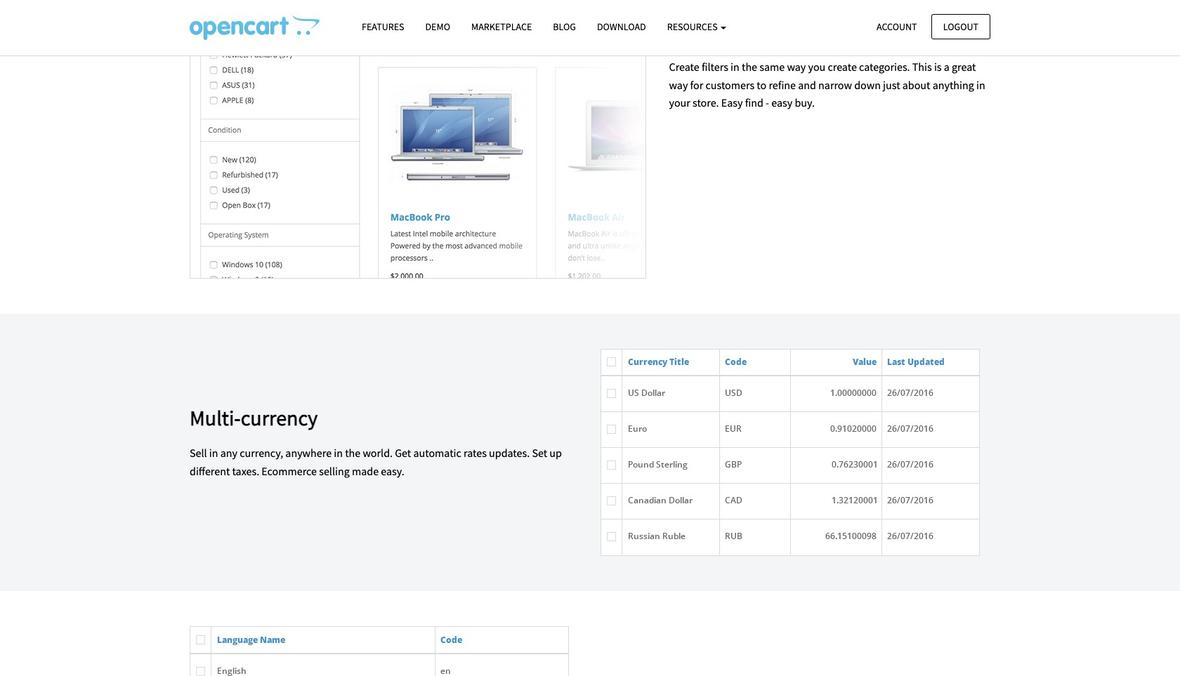 Task type: locate. For each thing, give the bounding box(es) containing it.
multi lingual image
[[190, 627, 569, 677]]

just
[[883, 78, 901, 92]]

you
[[808, 60, 826, 74]]

to
[[757, 78, 767, 92]]

automatic
[[414, 446, 462, 460]]

way
[[787, 60, 806, 74], [669, 78, 688, 92]]

features
[[362, 20, 404, 33]]

get
[[395, 446, 411, 460]]

buy.
[[795, 96, 815, 110]]

sell in any currency, anywhere in the world. get automatic rates updates. set up different taxes. ecommerce selling made easy.
[[190, 446, 562, 478]]

the
[[742, 60, 758, 74], [345, 446, 361, 460]]

blog link
[[543, 15, 587, 39]]

-
[[766, 96, 770, 110]]

filters image
[[190, 0, 647, 279]]

download link
[[587, 15, 657, 39]]

0 horizontal spatial way
[[669, 78, 688, 92]]

taxes.
[[232, 464, 259, 478]]

store.
[[693, 96, 719, 110]]

the inside create filters in the same way you create categories. this is a great way for customers to refine and narrow down just about anything in your store. easy find - easy buy.
[[742, 60, 758, 74]]

blog
[[553, 20, 576, 33]]

logout
[[944, 20, 979, 33]]

features link
[[351, 15, 415, 39]]

anything
[[933, 78, 975, 92]]

in left any
[[209, 446, 218, 460]]

opencart - features image
[[190, 15, 320, 40]]

1 horizontal spatial way
[[787, 60, 806, 74]]

customers
[[706, 78, 755, 92]]

the inside sell in any currency, anywhere in the world. get automatic rates updates. set up different taxes. ecommerce selling made easy.
[[345, 446, 361, 460]]

set
[[532, 446, 548, 460]]

the up 'to'
[[742, 60, 758, 74]]

1 horizontal spatial the
[[742, 60, 758, 74]]

account
[[877, 20, 918, 33]]

0 vertical spatial the
[[742, 60, 758, 74]]

the up made
[[345, 446, 361, 460]]

any
[[220, 446, 238, 460]]

marketplace link
[[461, 15, 543, 39]]

for
[[691, 78, 704, 92]]

same
[[760, 60, 785, 74]]

your
[[669, 96, 691, 110]]

demo link
[[415, 15, 461, 39]]

0 horizontal spatial the
[[345, 446, 361, 460]]

anywhere
[[286, 446, 332, 460]]

up
[[550, 446, 562, 460]]

in
[[731, 60, 740, 74], [977, 78, 986, 92], [209, 446, 218, 460], [334, 446, 343, 460]]

1 vertical spatial the
[[345, 446, 361, 460]]

create
[[828, 60, 857, 74]]

marketplace
[[472, 20, 532, 33]]

download
[[597, 20, 646, 33]]

categories.
[[859, 60, 910, 74]]

easy
[[722, 96, 743, 110]]

currency
[[241, 405, 318, 431]]

way left you
[[787, 60, 806, 74]]

way up 'your'
[[669, 78, 688, 92]]



Task type: describe. For each thing, give the bounding box(es) containing it.
demo
[[426, 20, 450, 33]]

is
[[935, 60, 942, 74]]

made
[[352, 464, 379, 478]]

about
[[903, 78, 931, 92]]

down
[[855, 78, 881, 92]]

easy
[[772, 96, 793, 110]]

multi currency image
[[601, 349, 980, 557]]

world.
[[363, 446, 393, 460]]

this
[[913, 60, 932, 74]]

narrow
[[819, 78, 852, 92]]

ecommerce
[[262, 464, 317, 478]]

great
[[952, 60, 976, 74]]

find
[[745, 96, 764, 110]]

rates
[[464, 446, 487, 460]]

multi-
[[190, 405, 241, 431]]

create
[[669, 60, 700, 74]]

in right the anything
[[977, 78, 986, 92]]

easy.
[[381, 464, 405, 478]]

filters
[[669, 18, 724, 45]]

1 vertical spatial way
[[669, 78, 688, 92]]

logout link
[[932, 14, 991, 39]]

account link
[[865, 14, 929, 39]]

selling
[[319, 464, 350, 478]]

a
[[944, 60, 950, 74]]

currency,
[[240, 446, 283, 460]]

refine
[[769, 78, 796, 92]]

in up "customers"
[[731, 60, 740, 74]]

updates.
[[489, 446, 530, 460]]

sell
[[190, 446, 207, 460]]

and
[[798, 78, 817, 92]]

resources link
[[657, 15, 738, 39]]

resources
[[667, 20, 720, 33]]

filters
[[702, 60, 729, 74]]

in up selling
[[334, 446, 343, 460]]

create filters in the same way you create categories. this is a great way for customers to refine and narrow down just about anything in your store. easy find - easy buy.
[[669, 60, 986, 110]]

multi-currency
[[190, 405, 318, 431]]

0 vertical spatial way
[[787, 60, 806, 74]]

different
[[190, 464, 230, 478]]



Task type: vqa. For each thing, say whether or not it's contained in the screenshot.
Advertising corresponding to Marketplace Advertising
no



